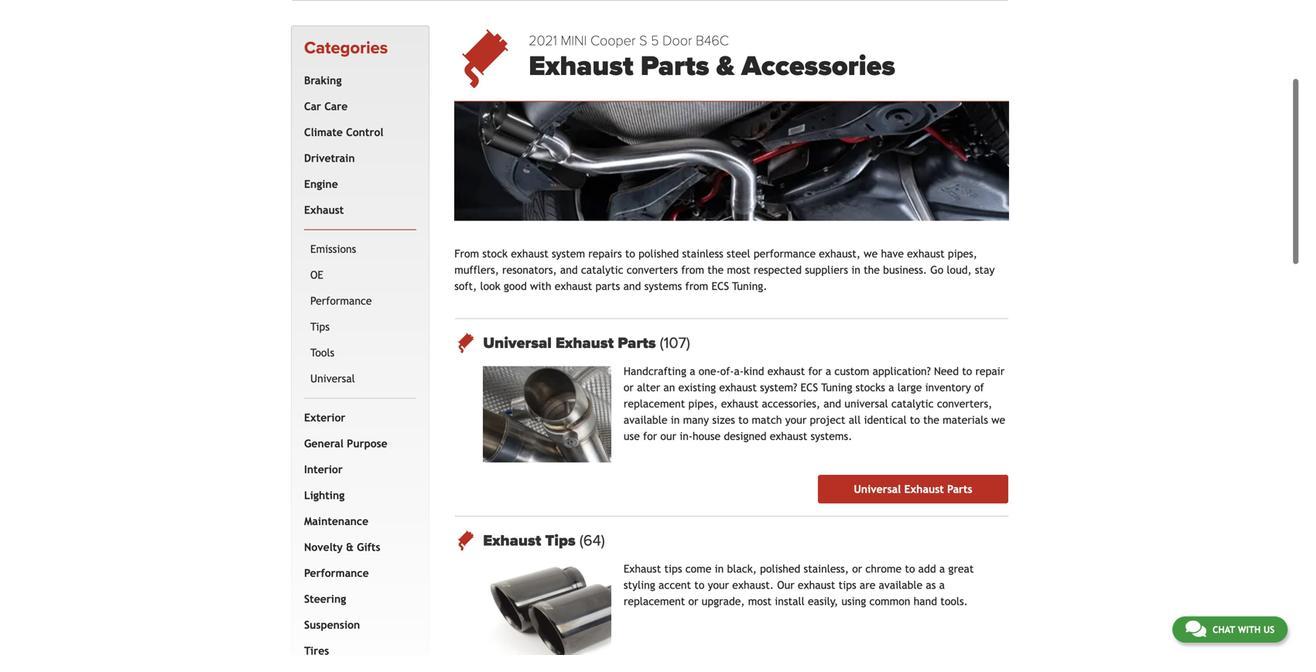 Task type: vqa. For each thing, say whether or not it's contained in the screenshot.
A-
yes



Task type: locate. For each thing, give the bounding box(es) containing it.
exhaust parts & accessories banner image image
[[454, 102, 1009, 221]]

0 vertical spatial ecs
[[712, 280, 729, 293]]

tips inside 'link'
[[310, 321, 330, 333]]

1 vertical spatial &
[[346, 541, 354, 554]]

a-
[[734, 365, 744, 378]]

0 vertical spatial your
[[785, 414, 807, 427]]

tips
[[310, 321, 330, 333], [545, 532, 576, 550]]

parts down "door"
[[641, 49, 709, 83]]

0 horizontal spatial available
[[624, 414, 668, 427]]

& inside 2021 mini cooper s 5 door b46c exhaust parts & accessories
[[716, 49, 735, 83]]

catalytic down large
[[892, 398, 934, 410]]

in right "come"
[[715, 563, 724, 576]]

b46c
[[696, 33, 729, 49]]

and right parts at the left of page
[[624, 280, 641, 293]]

1 vertical spatial universal
[[310, 373, 355, 385]]

2 horizontal spatial in
[[852, 264, 861, 276]]

0 vertical spatial in
[[852, 264, 861, 276]]

1 vertical spatial ecs
[[801, 382, 818, 394]]

parts inside 2021 mini cooper s 5 door b46c exhaust parts & accessories
[[641, 49, 709, 83]]

0 vertical spatial &
[[716, 49, 735, 83]]

1 vertical spatial universal exhaust parts
[[854, 483, 973, 496]]

in
[[852, 264, 861, 276], [671, 414, 680, 427], [715, 563, 724, 576]]

1 horizontal spatial tips
[[839, 579, 857, 592]]

performance down oe link on the top left
[[310, 295, 372, 307]]

1 vertical spatial in
[[671, 414, 680, 427]]

1 vertical spatial and
[[624, 280, 641, 293]]

1 horizontal spatial the
[[864, 264, 880, 276]]

universal down identical
[[854, 483, 901, 496]]

identical
[[864, 414, 907, 427]]

we right materials
[[992, 414, 1006, 427]]

control
[[346, 126, 384, 138]]

the left materials
[[923, 414, 940, 427]]

s
[[639, 33, 647, 49]]

parts up handcrafting
[[618, 334, 656, 353]]

universal exhaust parts link up a- at the bottom of page
[[483, 334, 1009, 353]]

purpose
[[347, 438, 388, 450]]

or left alter
[[624, 382, 634, 394]]

exhaust up the sizes
[[721, 398, 759, 410]]

tips up using
[[839, 579, 857, 592]]

0 vertical spatial tips
[[310, 321, 330, 333]]

universal inside exhaust subcategories element
[[310, 373, 355, 385]]

tools
[[310, 347, 335, 359]]

exhaust down match
[[770, 430, 808, 443]]

exhaust inside exhaust link
[[304, 204, 344, 216]]

we left 'have'
[[864, 248, 878, 260]]

the inside handcrafting a one-of-a-kind exhaust for a custom application? need to repair or alter an existing exhaust system? ecs tuning stocks a large inventory of replacement pipes, exhaust accessories, and universal catalytic converters, available in many sizes to match your project all identical to the materials we use for our in-house designed exhaust systems.
[[923, 414, 940, 427]]

1 vertical spatial catalytic
[[892, 398, 934, 410]]

resonators,
[[502, 264, 557, 276]]

performance link down 'gifts'
[[301, 561, 413, 587]]

handcrafting a one-of-a-kind exhaust for a custom application? need to repair or alter an existing exhaust system? ecs tuning stocks a large inventory of replacement pipes, exhaust accessories, and universal catalytic converters, available in many sizes to match your project all identical to the materials we use for our in-house designed exhaust systems.
[[624, 365, 1006, 443]]

performance
[[754, 248, 816, 260]]

your down accessories,
[[785, 414, 807, 427]]

we
[[864, 248, 878, 260], [992, 414, 1006, 427]]

catalytic down the repairs
[[581, 264, 624, 276]]

1 vertical spatial tips
[[839, 579, 857, 592]]

with left us
[[1238, 625, 1261, 635]]

in down exhaust,
[[852, 264, 861, 276]]

0 vertical spatial catalytic
[[581, 264, 624, 276]]

match
[[752, 414, 782, 427]]

ecs inside from stock exhaust system repairs to polished stainless steel performance exhaust, we have exhaust pipes, mufflers, resonators, and catalytic converters from the most respected suppliers in the business. go loud, stay soft, look good with exhaust parts and systems from ecs tuning.
[[712, 280, 729, 293]]

0 vertical spatial and
[[560, 264, 578, 276]]

ecs left tuning.
[[712, 280, 729, 293]]

emissions link
[[307, 236, 413, 262]]

1 horizontal spatial your
[[785, 414, 807, 427]]

look
[[480, 280, 501, 293]]

1 horizontal spatial universal
[[483, 334, 552, 353]]

0 vertical spatial pipes,
[[948, 248, 978, 260]]

exhaust up resonators,
[[511, 248, 549, 260]]

pipes, inside from stock exhaust system repairs to polished stainless steel performance exhaust, we have exhaust pipes, mufflers, resonators, and catalytic converters from the most respected suppliers in the business. go loud, stay soft, look good with exhaust parts and systems from ecs tuning.
[[948, 248, 978, 260]]

many
[[683, 414, 709, 427]]

0 vertical spatial we
[[864, 248, 878, 260]]

exhaust subcategories element
[[304, 229, 417, 399]]

to right the repairs
[[625, 248, 635, 260]]

exhaust
[[529, 49, 634, 83], [304, 204, 344, 216], [556, 334, 614, 353], [904, 483, 944, 496], [483, 532, 541, 550], [624, 563, 661, 576]]

most down steel in the right of the page
[[727, 264, 751, 276]]

large
[[898, 382, 922, 394]]

suspension
[[304, 619, 360, 631]]

need
[[934, 365, 959, 378]]

&
[[716, 49, 735, 83], [346, 541, 354, 554]]

performance
[[310, 295, 372, 307], [304, 567, 369, 580]]

steering
[[304, 593, 346, 606]]

0 vertical spatial polished
[[639, 248, 679, 260]]

kind
[[744, 365, 764, 378]]

1 horizontal spatial ecs
[[801, 382, 818, 394]]

universal exhaust parts thumbnail image image
[[483, 367, 611, 463]]

tips up tools
[[310, 321, 330, 333]]

2 vertical spatial in
[[715, 563, 724, 576]]

replacement
[[624, 398, 685, 410], [624, 596, 685, 608]]

1 horizontal spatial tips
[[545, 532, 576, 550]]

2 vertical spatial or
[[688, 596, 699, 608]]

universal exhaust parts down parts at the left of page
[[483, 334, 660, 353]]

universal down good
[[483, 334, 552, 353]]

replacement down alter
[[624, 398, 685, 410]]

0 vertical spatial tips
[[664, 563, 682, 576]]

1 vertical spatial we
[[992, 414, 1006, 427]]

in up our
[[671, 414, 680, 427]]

0 horizontal spatial tips
[[664, 563, 682, 576]]

car care link
[[301, 94, 413, 119]]

tips up exhaust tips thumbnail image
[[545, 532, 576, 550]]

2 vertical spatial parts
[[947, 483, 973, 496]]

soft,
[[454, 280, 477, 293]]

performance down novelty & gifts
[[304, 567, 369, 580]]

styling
[[624, 579, 655, 592]]

0 vertical spatial performance
[[310, 295, 372, 307]]

2021 mini cooper s 5 door b46c exhaust parts & accessories
[[529, 33, 895, 83]]

1 vertical spatial pipes,
[[688, 398, 718, 410]]

a up existing
[[690, 365, 695, 378]]

0 vertical spatial most
[[727, 264, 751, 276]]

1 vertical spatial available
[[879, 579, 923, 592]]

parts
[[641, 49, 709, 83], [618, 334, 656, 353], [947, 483, 973, 496]]

custom
[[835, 365, 869, 378]]

0 horizontal spatial the
[[708, 264, 724, 276]]

1 horizontal spatial we
[[992, 414, 1006, 427]]

or down accent
[[688, 596, 699, 608]]

performance link down oe
[[307, 288, 413, 314]]

replacement down styling
[[624, 596, 685, 608]]

chat
[[1213, 625, 1235, 635]]

1 horizontal spatial and
[[624, 280, 641, 293]]

your up upgrade,
[[708, 579, 729, 592]]

with down resonators,
[[530, 280, 552, 293]]

maintenance
[[304, 515, 369, 528]]

& left 'gifts'
[[346, 541, 354, 554]]

& down "b46c"
[[716, 49, 735, 83]]

accent
[[659, 579, 691, 592]]

business.
[[883, 264, 927, 276]]

polished up our
[[760, 563, 801, 576]]

and down system
[[560, 264, 578, 276]]

0 horizontal spatial &
[[346, 541, 354, 554]]

systems.
[[811, 430, 852, 443]]

universal exhaust parts down identical
[[854, 483, 973, 496]]

universal exhaust parts link down identical
[[818, 475, 1009, 504]]

available inside exhaust tips come in black, polished stainless, or chrome to add a great styling accent to your exhaust. our exhaust tips are available as a replacement or upgrade, most install easily, using common hand tools.
[[879, 579, 923, 592]]

car care
[[304, 100, 348, 112]]

0 vertical spatial parts
[[641, 49, 709, 83]]

to left add
[[905, 563, 915, 576]]

2 replacement from the top
[[624, 596, 685, 608]]

1 vertical spatial most
[[748, 596, 772, 608]]

1 horizontal spatial with
[[1238, 625, 1261, 635]]

exhaust up go
[[907, 248, 945, 260]]

0 horizontal spatial in
[[671, 414, 680, 427]]

0 horizontal spatial tips
[[310, 321, 330, 333]]

0 vertical spatial available
[[624, 414, 668, 427]]

1 vertical spatial polished
[[760, 563, 801, 576]]

0 vertical spatial for
[[808, 365, 822, 378]]

using
[[842, 596, 866, 608]]

oe
[[310, 269, 323, 281]]

2 vertical spatial universal
[[854, 483, 901, 496]]

1 horizontal spatial for
[[808, 365, 822, 378]]

ecs
[[712, 280, 729, 293], [801, 382, 818, 394]]

parts down materials
[[947, 483, 973, 496]]

polished up converters
[[639, 248, 679, 260]]

1 vertical spatial from
[[685, 280, 708, 293]]

braking link
[[301, 68, 413, 94]]

0 horizontal spatial with
[[530, 280, 552, 293]]

most
[[727, 264, 751, 276], [748, 596, 772, 608]]

available inside handcrafting a one-of-a-kind exhaust for a custom application? need to repair or alter an existing exhaust system? ecs tuning stocks a large inventory of replacement pipes, exhaust accessories, and universal catalytic converters, available in many sizes to match your project all identical to the materials we use for our in-house designed exhaust systems.
[[624, 414, 668, 427]]

and inside handcrafting a one-of-a-kind exhaust for a custom application? need to repair or alter an existing exhaust system? ecs tuning stocks a large inventory of replacement pipes, exhaust accessories, and universal catalytic converters, available in many sizes to match your project all identical to the materials we use for our in-house designed exhaust systems.
[[824, 398, 841, 410]]

lighting link
[[301, 483, 413, 509]]

0 horizontal spatial universal
[[310, 373, 355, 385]]

1 horizontal spatial pipes,
[[948, 248, 978, 260]]

1 horizontal spatial catalytic
[[892, 398, 934, 410]]

to inside from stock exhaust system repairs to polished stainless steel performance exhaust, we have exhaust pipes, mufflers, resonators, and catalytic converters from the most respected suppliers in the business. go loud, stay soft, look good with exhaust parts and systems from ecs tuning.
[[625, 248, 635, 260]]

and down tuning
[[824, 398, 841, 410]]

1 horizontal spatial in
[[715, 563, 724, 576]]

have
[[881, 248, 904, 260]]

0 horizontal spatial polished
[[639, 248, 679, 260]]

available up use
[[624, 414, 668, 427]]

0 horizontal spatial your
[[708, 579, 729, 592]]

ecs up accessories,
[[801, 382, 818, 394]]

tips up accent
[[664, 563, 682, 576]]

0 horizontal spatial ecs
[[712, 280, 729, 293]]

1 vertical spatial tips
[[545, 532, 576, 550]]

1 vertical spatial or
[[852, 563, 862, 576]]

2 horizontal spatial the
[[923, 414, 940, 427]]

catalytic
[[581, 264, 624, 276], [892, 398, 934, 410]]

stay
[[975, 264, 995, 276]]

or up the are
[[852, 563, 862, 576]]

most inside from stock exhaust system repairs to polished stainless steel performance exhaust, we have exhaust pipes, mufflers, resonators, and catalytic converters from the most respected suppliers in the business. go loud, stay soft, look good with exhaust parts and systems from ecs tuning.
[[727, 264, 751, 276]]

to up designed
[[739, 414, 749, 427]]

performance link
[[307, 288, 413, 314], [301, 561, 413, 587]]

for up tuning
[[808, 365, 822, 378]]

pipes,
[[948, 248, 978, 260], [688, 398, 718, 410]]

for left our
[[643, 430, 657, 443]]

0 vertical spatial replacement
[[624, 398, 685, 410]]

the left 'business.'
[[864, 264, 880, 276]]

exhaust down system
[[555, 280, 592, 293]]

2 vertical spatial and
[[824, 398, 841, 410]]

0 horizontal spatial for
[[643, 430, 657, 443]]

1 horizontal spatial polished
[[760, 563, 801, 576]]

universal
[[483, 334, 552, 353], [310, 373, 355, 385], [854, 483, 901, 496]]

repairs
[[588, 248, 622, 260]]

exhaust down a- at the bottom of page
[[719, 382, 757, 394]]

2 horizontal spatial and
[[824, 398, 841, 410]]

1 horizontal spatial &
[[716, 49, 735, 83]]

universal exhaust parts
[[483, 334, 660, 353], [854, 483, 973, 496]]

pipes, down existing
[[688, 398, 718, 410]]

0 vertical spatial universal
[[483, 334, 552, 353]]

available up common
[[879, 579, 923, 592]]

1 horizontal spatial available
[[879, 579, 923, 592]]

most down "exhaust."
[[748, 596, 772, 608]]

car
[[304, 100, 321, 112]]

catalytic inside from stock exhaust system repairs to polished stainless steel performance exhaust, we have exhaust pipes, mufflers, resonators, and catalytic converters from the most respected suppliers in the business. go loud, stay soft, look good with exhaust parts and systems from ecs tuning.
[[581, 264, 624, 276]]

2 horizontal spatial or
[[852, 563, 862, 576]]

us
[[1264, 625, 1275, 635]]

and
[[560, 264, 578, 276], [624, 280, 641, 293], [824, 398, 841, 410]]

1 vertical spatial your
[[708, 579, 729, 592]]

replacement inside handcrafting a one-of-a-kind exhaust for a custom application? need to repair or alter an existing exhaust system? ecs tuning stocks a large inventory of replacement pipes, exhaust accessories, and universal catalytic converters, available in many sizes to match your project all identical to the materials we use for our in-house designed exhaust systems.
[[624, 398, 685, 410]]

0 vertical spatial performance link
[[307, 288, 413, 314]]

tuning
[[821, 382, 852, 394]]

1 vertical spatial replacement
[[624, 596, 685, 608]]

mini
[[561, 33, 587, 49]]

1 horizontal spatial universal exhaust parts
[[854, 483, 973, 496]]

exhaust up easily,
[[798, 579, 836, 592]]

from
[[681, 264, 704, 276], [685, 280, 708, 293]]

with inside from stock exhaust system repairs to polished stainless steel performance exhaust, we have exhaust pipes, mufflers, resonators, and catalytic converters from the most respected suppliers in the business. go loud, stay soft, look good with exhaust parts and systems from ecs tuning.
[[530, 280, 552, 293]]

to
[[625, 248, 635, 260], [962, 365, 972, 378], [739, 414, 749, 427], [910, 414, 920, 427], [905, 563, 915, 576], [695, 579, 705, 592]]

0 vertical spatial or
[[624, 382, 634, 394]]

or
[[624, 382, 634, 394], [852, 563, 862, 576], [688, 596, 699, 608]]

0 horizontal spatial or
[[624, 382, 634, 394]]

exhaust tips come in black, polished stainless, or chrome to add a great styling accent to your exhaust. our exhaust tips are available as a replacement or upgrade, most install easily, using common hand tools.
[[624, 563, 974, 608]]

novelty
[[304, 541, 343, 554]]

universal down tools
[[310, 373, 355, 385]]

pipes, up loud,
[[948, 248, 978, 260]]

the down "stainless"
[[708, 264, 724, 276]]

universal link
[[307, 366, 413, 392]]

0 vertical spatial from
[[681, 264, 704, 276]]

0 horizontal spatial we
[[864, 248, 878, 260]]

0 horizontal spatial catalytic
[[581, 264, 624, 276]]

come
[[686, 563, 712, 576]]

0 vertical spatial universal exhaust parts
[[483, 334, 660, 353]]

0 vertical spatial with
[[530, 280, 552, 293]]

0 vertical spatial universal exhaust parts link
[[483, 334, 1009, 353]]

universal
[[845, 398, 888, 410]]

your inside exhaust tips come in black, polished stainless, or chrome to add a great styling accent to your exhaust. our exhaust tips are available as a replacement or upgrade, most install easily, using common hand tools.
[[708, 579, 729, 592]]

universal exhaust parts link
[[483, 334, 1009, 353], [818, 475, 1009, 504]]

0 horizontal spatial pipes,
[[688, 398, 718, 410]]

1 replacement from the top
[[624, 398, 685, 410]]

application?
[[873, 365, 931, 378]]



Task type: describe. For each thing, give the bounding box(es) containing it.
care
[[324, 100, 348, 112]]

ecs inside handcrafting a one-of-a-kind exhaust for a custom application? need to repair or alter an existing exhaust system? ecs tuning stocks a large inventory of replacement pipes, exhaust accessories, and universal catalytic converters, available in many sizes to match your project all identical to the materials we use for our in-house designed exhaust systems.
[[801, 382, 818, 394]]

& inside category navigation element
[[346, 541, 354, 554]]

to right need
[[962, 365, 972, 378]]

lighting
[[304, 489, 345, 502]]

category navigation element
[[291, 26, 430, 656]]

stainless,
[[804, 563, 849, 576]]

categories
[[304, 38, 388, 58]]

drivetrain link
[[301, 145, 413, 171]]

to right identical
[[910, 414, 920, 427]]

2 horizontal spatial universal
[[854, 483, 901, 496]]

sizes
[[712, 414, 735, 427]]

to down "come"
[[695, 579, 705, 592]]

designed
[[724, 430, 767, 443]]

general purpose link
[[301, 431, 413, 457]]

1 vertical spatial with
[[1238, 625, 1261, 635]]

comments image
[[1186, 620, 1207, 639]]

pipes, inside handcrafting a one-of-a-kind exhaust for a custom application? need to repair or alter an existing exhaust system? ecs tuning stocks a large inventory of replacement pipes, exhaust accessories, and universal catalytic converters, available in many sizes to match your project all identical to the materials we use for our in-house designed exhaust systems.
[[688, 398, 718, 410]]

in inside from stock exhaust system repairs to polished stainless steel performance exhaust, we have exhaust pipes, mufflers, resonators, and catalytic converters from the most respected suppliers in the business. go loud, stay soft, look good with exhaust parts and systems from ecs tuning.
[[852, 264, 861, 276]]

a left large
[[889, 382, 894, 394]]

general purpose
[[304, 438, 388, 450]]

chrome
[[866, 563, 902, 576]]

exhaust tips link
[[483, 532, 1009, 550]]

converters
[[627, 264, 678, 276]]

hand
[[914, 596, 937, 608]]

2021
[[529, 33, 557, 49]]

house
[[693, 430, 721, 443]]

1 vertical spatial performance link
[[301, 561, 413, 587]]

are
[[860, 579, 876, 592]]

exterior
[[304, 412, 345, 424]]

0 horizontal spatial and
[[560, 264, 578, 276]]

tips link
[[307, 314, 413, 340]]

braking
[[304, 74, 342, 87]]

of-
[[720, 365, 734, 378]]

system?
[[760, 382, 797, 394]]

novelty & gifts
[[304, 541, 380, 554]]

from stock exhaust system repairs to polished stainless steel performance exhaust, we have exhaust pipes, mufflers, resonators, and catalytic converters from the most respected suppliers in the business. go loud, stay soft, look good with exhaust parts and systems from ecs tuning.
[[454, 248, 995, 293]]

great
[[948, 563, 974, 576]]

loud,
[[947, 264, 972, 276]]

tools link
[[307, 340, 413, 366]]

one-
[[699, 365, 720, 378]]

or inside handcrafting a one-of-a-kind exhaust for a custom application? need to repair or alter an existing exhaust system? ecs tuning stocks a large inventory of replacement pipes, exhaust accessories, and universal catalytic converters, available in many sizes to match your project all identical to the materials we use for our in-house designed exhaust systems.
[[624, 382, 634, 394]]

chat with us
[[1213, 625, 1275, 635]]

materials
[[943, 414, 988, 427]]

of
[[974, 382, 984, 394]]

in-
[[680, 430, 693, 443]]

handcrafting
[[624, 365, 687, 378]]

stainless
[[682, 248, 724, 260]]

cooper
[[591, 33, 636, 49]]

exhaust up system?
[[768, 365, 805, 378]]

exterior link
[[301, 405, 413, 431]]

interior link
[[301, 457, 413, 483]]

interior
[[304, 463, 343, 476]]

we inside handcrafting a one-of-a-kind exhaust for a custom application? need to repair or alter an existing exhaust system? ecs tuning stocks a large inventory of replacement pipes, exhaust accessories, and universal catalytic converters, available in many sizes to match your project all identical to the materials we use for our in-house designed exhaust systems.
[[992, 414, 1006, 427]]

0 horizontal spatial universal exhaust parts
[[483, 334, 660, 353]]

as
[[926, 579, 936, 592]]

maintenance link
[[301, 509, 413, 535]]

catalytic inside handcrafting a one-of-a-kind exhaust for a custom application? need to repair or alter an existing exhaust system? ecs tuning stocks a large inventory of replacement pipes, exhaust accessories, and universal catalytic converters, available in many sizes to match your project all identical to the materials we use for our in-house designed exhaust systems.
[[892, 398, 934, 410]]

door
[[663, 33, 692, 49]]

converters,
[[937, 398, 992, 410]]

exhaust inside exhaust tips come in black, polished stainless, or chrome to add a great styling accent to your exhaust. our exhaust tips are available as a replacement or upgrade, most install easily, using common hand tools.
[[798, 579, 836, 592]]

polished inside exhaust tips come in black, polished stainless, or chrome to add a great styling accent to your exhaust. our exhaust tips are available as a replacement or upgrade, most install easily, using common hand tools.
[[760, 563, 801, 576]]

exhaust inside exhaust tips come in black, polished stainless, or chrome to add a great styling accent to your exhaust. our exhaust tips are available as a replacement or upgrade, most install easily, using common hand tools.
[[624, 563, 661, 576]]

1 horizontal spatial or
[[688, 596, 699, 608]]

go
[[931, 264, 944, 276]]

respected
[[754, 264, 802, 276]]

your inside handcrafting a one-of-a-kind exhaust for a custom application? need to repair or alter an existing exhaust system? ecs tuning stocks a large inventory of replacement pipes, exhaust accessories, and universal catalytic converters, available in many sizes to match your project all identical to the materials we use for our in-house designed exhaust systems.
[[785, 414, 807, 427]]

1 vertical spatial performance
[[304, 567, 369, 580]]

steering link
[[301, 587, 413, 612]]

exhaust tips
[[483, 532, 580, 550]]

polished inside from stock exhaust system repairs to polished stainless steel performance exhaust, we have exhaust pipes, mufflers, resonators, and catalytic converters from the most respected suppliers in the business. go loud, stay soft, look good with exhaust parts and systems from ecs tuning.
[[639, 248, 679, 260]]

novelty & gifts link
[[301, 535, 413, 561]]

performance inside exhaust subcategories element
[[310, 295, 372, 307]]

climate control link
[[301, 119, 413, 145]]

suspension link
[[301, 612, 413, 638]]

exhaust.
[[732, 579, 774, 592]]

engine
[[304, 178, 338, 190]]

easily,
[[808, 596, 838, 608]]

accessories
[[742, 49, 895, 83]]

1 vertical spatial parts
[[618, 334, 656, 353]]

inventory
[[925, 382, 971, 394]]

good
[[504, 280, 527, 293]]

in inside handcrafting a one-of-a-kind exhaust for a custom application? need to repair or alter an existing exhaust system? ecs tuning stocks a large inventory of replacement pipes, exhaust accessories, and universal catalytic converters, available in many sizes to match your project all identical to the materials we use for our in-house designed exhaust systems.
[[671, 414, 680, 427]]

upgrade,
[[702, 596, 745, 608]]

1 vertical spatial for
[[643, 430, 657, 443]]

parts
[[596, 280, 620, 293]]

exhaust inside 2021 mini cooper s 5 door b46c exhaust parts & accessories
[[529, 49, 634, 83]]

stock
[[482, 248, 508, 260]]

drivetrain
[[304, 152, 355, 164]]

from
[[454, 248, 479, 260]]

exhaust tips thumbnail image image
[[483, 564, 611, 656]]

a up tuning
[[826, 365, 831, 378]]

suppliers
[[805, 264, 848, 276]]

general
[[304, 438, 344, 450]]

use
[[624, 430, 640, 443]]

most inside exhaust tips come in black, polished stainless, or chrome to add a great styling accent to your exhaust. our exhaust tips are available as a replacement or upgrade, most install easily, using common hand tools.
[[748, 596, 772, 608]]

exhaust,
[[819, 248, 861, 260]]

our
[[661, 430, 676, 443]]

5
[[651, 33, 659, 49]]

stocks
[[856, 382, 885, 394]]

in inside exhaust tips come in black, polished stainless, or chrome to add a great styling accent to your exhaust. our exhaust tips are available as a replacement or upgrade, most install easily, using common hand tools.
[[715, 563, 724, 576]]

accessories,
[[762, 398, 821, 410]]

climate
[[304, 126, 343, 138]]

chat with us link
[[1173, 617, 1288, 643]]

steel
[[727, 248, 751, 260]]

1 vertical spatial universal exhaust parts link
[[818, 475, 1009, 504]]

a right add
[[940, 563, 945, 576]]

replacement inside exhaust tips come in black, polished stainless, or chrome to add a great styling accent to your exhaust. our exhaust tips are available as a replacement or upgrade, most install easily, using common hand tools.
[[624, 596, 685, 608]]

we inside from stock exhaust system repairs to polished stainless steel performance exhaust, we have exhaust pipes, mufflers, resonators, and catalytic converters from the most respected suppliers in the business. go loud, stay soft, look good with exhaust parts and systems from ecs tuning.
[[864, 248, 878, 260]]

exhaust link
[[301, 197, 413, 223]]

mufflers,
[[454, 264, 499, 276]]

a right as
[[939, 579, 945, 592]]



